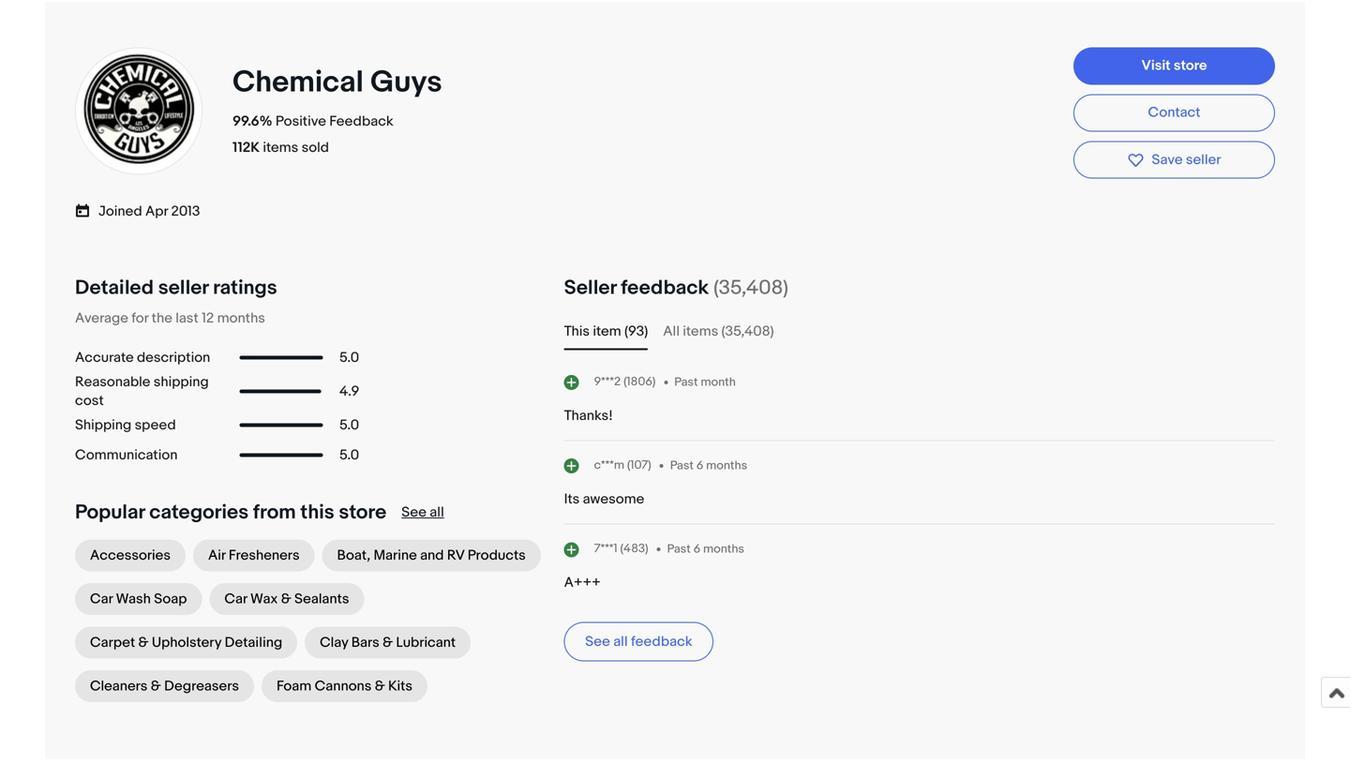 Task type: vqa. For each thing, say whether or not it's contained in the screenshot.
leftmost 'APP'
no



Task type: locate. For each thing, give the bounding box(es) containing it.
cleaners
[[90, 678, 148, 695]]

the
[[152, 310, 172, 327]]

1 vertical spatial 6
[[694, 542, 701, 556]]

visit
[[1142, 57, 1171, 74]]

1 vertical spatial past 6 months
[[667, 542, 744, 556]]

& for foam cannons & kits
[[375, 678, 385, 695]]

this
[[300, 500, 334, 525]]

past for a+++
[[667, 542, 691, 556]]

months
[[217, 310, 265, 327], [706, 458, 747, 473], [703, 542, 744, 556]]

6 for its awesome
[[697, 458, 704, 473]]

1 vertical spatial all
[[613, 633, 628, 650]]

6
[[697, 458, 704, 473], [694, 542, 701, 556]]

1 vertical spatial 5.0
[[339, 417, 359, 434]]

1 vertical spatial store
[[339, 500, 387, 525]]

awesome
[[583, 491, 644, 508]]

2 vertical spatial 5.0
[[339, 447, 359, 464]]

popular categories from this store
[[75, 500, 387, 525]]

1 vertical spatial (35,408)
[[722, 323, 774, 340]]

chemical guys link
[[233, 64, 449, 101]]

1 horizontal spatial car
[[224, 591, 247, 608]]

1 car from the left
[[90, 591, 113, 608]]

carpet & upholstery detailing
[[90, 634, 282, 651]]

0 vertical spatial seller
[[1186, 151, 1221, 168]]

thanks!
[[564, 407, 613, 424]]

air fresheners link
[[193, 540, 315, 572]]

all for see all feedback
[[613, 633, 628, 650]]

1 vertical spatial items
[[683, 323, 718, 340]]

0 vertical spatial store
[[1174, 57, 1207, 74]]

& right carpet
[[138, 634, 149, 651]]

save seller
[[1152, 151, 1221, 168]]

past right the (107)
[[670, 458, 694, 473]]

& inside 'link'
[[138, 634, 149, 651]]

(35,408) for seller feedback (35,408)
[[714, 276, 789, 300]]

all
[[430, 504, 444, 521], [613, 633, 628, 650]]

seller
[[1186, 151, 1221, 168], [158, 276, 208, 300]]

1 horizontal spatial seller
[[1186, 151, 1221, 168]]

0 horizontal spatial see
[[402, 504, 427, 521]]

6 for a+++
[[694, 542, 701, 556]]

all for see all
[[430, 504, 444, 521]]

past 6 months
[[670, 458, 747, 473], [667, 542, 744, 556]]

feedback
[[621, 276, 709, 300], [631, 633, 693, 650]]

items down positive
[[263, 139, 298, 156]]

items inside tab list
[[683, 323, 718, 340]]

months down ratings
[[217, 310, 265, 327]]

months for its awesome
[[706, 458, 747, 473]]

months right '(483)' on the left of the page
[[703, 542, 744, 556]]

& right the wax
[[281, 591, 291, 608]]

(35,408) inside tab list
[[722, 323, 774, 340]]

0 vertical spatial items
[[263, 139, 298, 156]]

past 6 months right '(483)' on the left of the page
[[667, 542, 744, 556]]

(35,408) up month at the right of page
[[722, 323, 774, 340]]

1 5.0 from the top
[[339, 349, 359, 366]]

car left wash
[[90, 591, 113, 608]]

2 5.0 from the top
[[339, 417, 359, 434]]

all down 7***1 (483)
[[613, 633, 628, 650]]

see down a+++
[[585, 633, 610, 650]]

2 vertical spatial past
[[667, 542, 691, 556]]

chemical
[[233, 64, 364, 101]]

9***2
[[594, 375, 621, 389]]

1 vertical spatial months
[[706, 458, 747, 473]]

average
[[75, 310, 128, 327]]

6 right the (107)
[[697, 458, 704, 473]]

12
[[202, 310, 214, 327]]

cleaners & degreasers link
[[75, 670, 254, 702]]

shipping
[[154, 374, 209, 391]]

car wash soap link
[[75, 583, 202, 615]]

past
[[674, 375, 698, 389], [670, 458, 694, 473], [667, 542, 691, 556]]

& right bars
[[383, 634, 393, 651]]

0 horizontal spatial items
[[263, 139, 298, 156]]

this item (93)
[[564, 323, 648, 340]]

0 vertical spatial 5.0
[[339, 349, 359, 366]]

positive
[[276, 113, 326, 130]]

0 vertical spatial past
[[674, 375, 698, 389]]

4.9
[[339, 383, 359, 400]]

chemical guys image
[[73, 45, 204, 177]]

seller up last
[[158, 276, 208, 300]]

1 vertical spatial see
[[585, 633, 610, 650]]

car left the wax
[[224, 591, 247, 608]]

2 car from the left
[[224, 591, 247, 608]]

past right '(483)' on the left of the page
[[667, 542, 691, 556]]

seller inside "button"
[[1186, 151, 1221, 168]]

and
[[420, 547, 444, 564]]

a+++
[[564, 574, 601, 591]]

see up boat, marine and rv products link
[[402, 504, 427, 521]]

0 horizontal spatial all
[[430, 504, 444, 521]]

chemical guys
[[233, 64, 442, 101]]

this
[[564, 323, 590, 340]]

foam cannons & kits
[[277, 678, 413, 695]]

&
[[281, 591, 291, 608], [138, 634, 149, 651], [383, 634, 393, 651], [151, 678, 161, 695], [375, 678, 385, 695]]

seller right "save"
[[1186, 151, 1221, 168]]

cost
[[75, 392, 104, 409]]

1 vertical spatial seller
[[158, 276, 208, 300]]

0 horizontal spatial seller
[[158, 276, 208, 300]]

months down month at the right of page
[[706, 458, 747, 473]]

for
[[131, 310, 148, 327]]

& left the 'kits'
[[375, 678, 385, 695]]

items right all
[[683, 323, 718, 340]]

0 vertical spatial 6
[[697, 458, 704, 473]]

1 horizontal spatial all
[[613, 633, 628, 650]]

(107)
[[627, 458, 651, 473]]

0 vertical spatial past 6 months
[[670, 458, 747, 473]]

(35,408) up all items (35,408) in the top of the page
[[714, 276, 789, 300]]

0 vertical spatial see
[[402, 504, 427, 521]]

all up and
[[430, 504, 444, 521]]

2 vertical spatial months
[[703, 542, 744, 556]]

cleaners & degreasers
[[90, 678, 239, 695]]

1 horizontal spatial store
[[1174, 57, 1207, 74]]

months for a+++
[[703, 542, 744, 556]]

car
[[90, 591, 113, 608], [224, 591, 247, 608]]

112k items sold
[[233, 139, 329, 156]]

store right visit
[[1174, 57, 1207, 74]]

air
[[208, 547, 226, 564]]

lubricant
[[396, 634, 456, 651]]

tab list containing this item (93)
[[564, 320, 1275, 343]]

& for car wax & sealants
[[281, 591, 291, 608]]

store up boat,
[[339, 500, 387, 525]]

see
[[402, 504, 427, 521], [585, 633, 610, 650]]

items for all
[[683, 323, 718, 340]]

see for see all feedback
[[585, 633, 610, 650]]

0 vertical spatial (35,408)
[[714, 276, 789, 300]]

all
[[663, 323, 680, 340]]

detailing
[[225, 634, 282, 651]]

carpet
[[90, 634, 135, 651]]

c***m
[[594, 458, 625, 473]]

save seller button
[[1074, 141, 1275, 179]]

& for clay bars & lubricant
[[383, 634, 393, 651]]

fresheners
[[229, 547, 300, 564]]

shipping
[[75, 417, 131, 434]]

car wax & sealants link
[[209, 583, 364, 615]]

past for its awesome
[[670, 458, 694, 473]]

6 right '(483)' on the left of the page
[[694, 542, 701, 556]]

past left month at the right of page
[[674, 375, 698, 389]]

products
[[468, 547, 526, 564]]

1 horizontal spatial see
[[585, 633, 610, 650]]

see all
[[402, 504, 444, 521]]

(483)
[[620, 541, 648, 556]]

1 vertical spatial past
[[670, 458, 694, 473]]

clay bars & lubricant
[[320, 634, 456, 651]]

clay
[[320, 634, 348, 651]]

0 vertical spatial all
[[430, 504, 444, 521]]

5.0
[[339, 349, 359, 366], [339, 417, 359, 434], [339, 447, 359, 464]]

1 vertical spatial feedback
[[631, 633, 693, 650]]

contact link
[[1074, 94, 1275, 132]]

tab list
[[564, 320, 1275, 343]]

0 vertical spatial months
[[217, 310, 265, 327]]

0 horizontal spatial car
[[90, 591, 113, 608]]

air fresheners
[[208, 547, 300, 564]]

3 5.0 from the top
[[339, 447, 359, 464]]

visit store link
[[1074, 47, 1275, 85]]

sold
[[302, 139, 329, 156]]

items
[[263, 139, 298, 156], [683, 323, 718, 340]]

carpet & upholstery detailing link
[[75, 627, 297, 659]]

(35,408)
[[714, 276, 789, 300], [722, 323, 774, 340]]

1 horizontal spatial items
[[683, 323, 718, 340]]

past 6 months right the (107)
[[670, 458, 747, 473]]

kits
[[388, 678, 413, 695]]

items for 112k
[[263, 139, 298, 156]]

ratings
[[213, 276, 277, 300]]



Task type: describe. For each thing, give the bounding box(es) containing it.
communication
[[75, 447, 178, 464]]

cannons
[[315, 678, 372, 695]]

accurate description
[[75, 349, 210, 366]]

sealants
[[294, 591, 349, 608]]

boat, marine and rv products link
[[322, 540, 541, 572]]

upholstery
[[152, 634, 222, 651]]

0 horizontal spatial store
[[339, 500, 387, 525]]

rv
[[447, 547, 465, 564]]

seller for save
[[1186, 151, 1221, 168]]

(35,408) for all items (35,408)
[[722, 323, 774, 340]]

contact
[[1148, 104, 1201, 121]]

reasonable shipping cost
[[75, 374, 209, 409]]

last
[[176, 310, 199, 327]]

boat,
[[337, 547, 370, 564]]

detailed seller ratings
[[75, 276, 277, 300]]

see all feedback
[[585, 633, 693, 650]]

its awesome
[[564, 491, 644, 508]]

99.6%
[[233, 113, 272, 130]]

0 vertical spatial feedback
[[621, 276, 709, 300]]

feedback
[[329, 113, 394, 130]]

month
[[701, 375, 736, 389]]

7***1 (483)
[[594, 541, 648, 556]]

joined
[[98, 203, 142, 220]]

detailed
[[75, 276, 154, 300]]

seller feedback (35,408)
[[564, 276, 789, 300]]

clay bars & lubricant link
[[305, 627, 471, 659]]

wax
[[250, 591, 278, 608]]

see all link
[[402, 504, 444, 521]]

seller
[[564, 276, 617, 300]]

7***1
[[594, 541, 618, 556]]

marine
[[374, 547, 417, 564]]

visit store
[[1142, 57, 1207, 74]]

112k
[[233, 139, 260, 156]]

apr
[[145, 203, 168, 220]]

categories
[[149, 500, 249, 525]]

boat, marine and rv products
[[337, 547, 526, 564]]

(1806)
[[624, 375, 656, 389]]

item
[[593, 323, 621, 340]]

past 6 months for its awesome
[[670, 458, 747, 473]]

foam
[[277, 678, 312, 695]]

& right cleaners
[[151, 678, 161, 695]]

seller for detailed
[[158, 276, 208, 300]]

car for car wash soap
[[90, 591, 113, 608]]

car wax & sealants
[[224, 591, 349, 608]]

wash
[[116, 591, 151, 608]]

9***2 (1806)
[[594, 375, 656, 389]]

see all feedback link
[[564, 622, 714, 662]]

accessories link
[[75, 540, 186, 572]]

accessories
[[90, 547, 171, 564]]

past for thanks!
[[674, 375, 698, 389]]

description
[[137, 349, 210, 366]]

car for car wax & sealants
[[224, 591, 247, 608]]

5.0 for description
[[339, 349, 359, 366]]

popular
[[75, 500, 145, 525]]

accurate
[[75, 349, 134, 366]]

5.0 for speed
[[339, 417, 359, 434]]

shipping speed
[[75, 417, 176, 434]]

foam cannons & kits link
[[262, 670, 428, 702]]

soap
[[154, 591, 187, 608]]

past month
[[674, 375, 736, 389]]

bars
[[351, 634, 380, 651]]

its
[[564, 491, 580, 508]]

past 6 months for a+++
[[667, 542, 744, 556]]

average for the last 12 months
[[75, 310, 265, 327]]

guys
[[370, 64, 442, 101]]

see for see all
[[402, 504, 427, 521]]

99.6% positive feedback
[[233, 113, 394, 130]]

speed
[[135, 417, 176, 434]]

text__icon wrapper image
[[75, 200, 98, 219]]

car wash soap
[[90, 591, 187, 608]]

c***m (107)
[[594, 458, 651, 473]]

degreasers
[[164, 678, 239, 695]]

2013
[[171, 203, 200, 220]]

(93)
[[625, 323, 648, 340]]

reasonable
[[75, 374, 150, 391]]

joined apr 2013
[[98, 203, 200, 220]]



